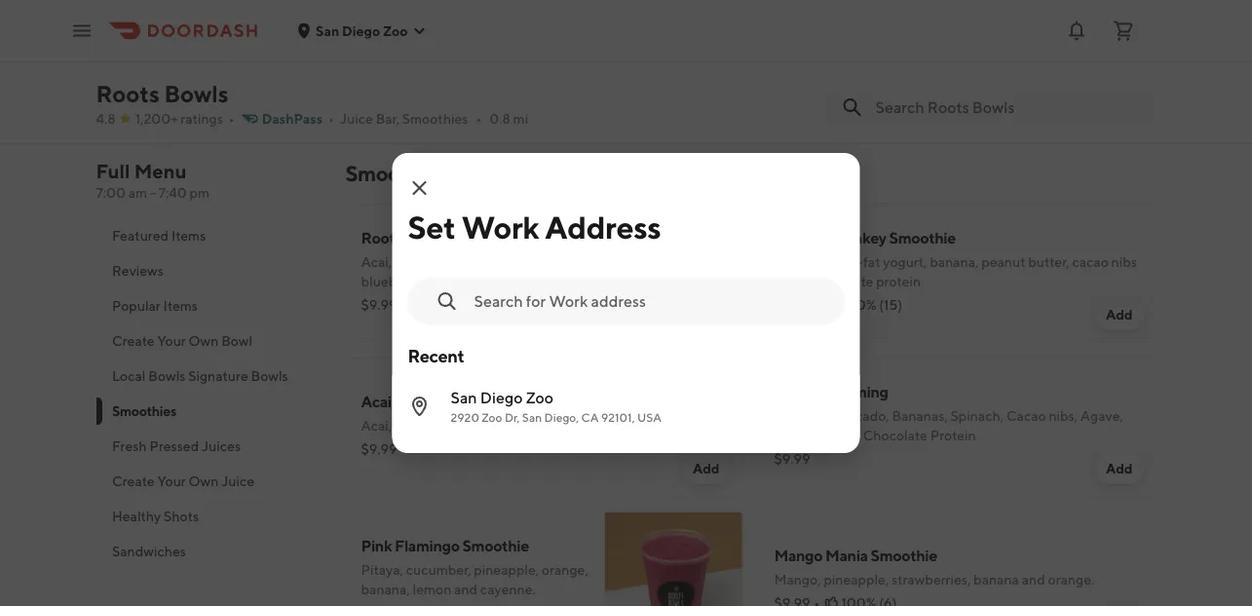 Task type: vqa. For each thing, say whether or not it's contained in the screenshot.
the left the 'meat,'
no



Task type: describe. For each thing, give the bounding box(es) containing it.
0.8
[[490, 111, 511, 127]]

and inside acai power smoothie acai, banana, cacao, blueberries, turmeric and almond milk. $9.99 add
[[620, 418, 644, 434]]

blueberries, inside acai power smoothie acai, banana, cacao, blueberries, turmeric and almond milk. $9.99 add
[[489, 418, 562, 434]]

seeds inside purple moon ube base, white coconut base, granola, banana, strawberries, unsweet coconut, chopped almonds, cacao nibs, chia seeds + honey
[[421, 71, 457, 87]]

usa
[[638, 410, 662, 424]]

white
[[428, 32, 462, 48]]

nibs, inside cacao dreaming milk with avocado, bananas, spinach, cacao nibs, agave, hemp seeds + chocolate protein $9.99 add
[[1049, 408, 1078, 424]]

set work address
[[408, 209, 661, 245]]

1 base, from the left
[[393, 32, 425, 48]]

+ inside cacao dreaming milk with avocado, bananas, spinach, cacao nibs, agave, hemp seeds + chocolate protein $9.99 add
[[853, 427, 861, 444]]

purple
[[361, 6, 407, 25]]

protein
[[931, 427, 976, 444]]

pink
[[361, 537, 392, 555]]

milk inside cacao dreaming milk with avocado, bananas, spinach, cacao nibs, agave, hemp seeds + chocolate protein $9.99 add
[[774, 408, 801, 424]]

smoothie inside roots smoothie acai, strawberries, banana, blueberries, shredded coconut, granola and almond milk.
[[405, 229, 471, 247]]

create for create your own bowl
[[112, 333, 154, 349]]

flamingo
[[395, 537, 460, 555]]

diego,
[[544, 410, 579, 424]]

diego for san diego zoo
[[342, 22, 380, 39]]

chunky monkey smoothie milk with non-fat yogurt, banana, peanut butter, cacao nibs + 20g chocolate protein
[[774, 229, 1137, 290]]

banana, inside purple moon ube base, white coconut base, granola, banana, strawberries, unsweet coconut, chopped almonds, cacao nibs, chia seeds + honey
[[606, 32, 655, 48]]

2 base, from the left
[[519, 32, 551, 48]]

purple moon ube base, white coconut base, granola, banana, strawberries, unsweet coconut, chopped almonds, cacao nibs, chia seeds + honey
[[361, 6, 709, 87]]

lemon
[[413, 581, 452, 598]]

mania
[[826, 546, 868, 565]]

featured
[[112, 228, 168, 244]]

address
[[545, 209, 661, 245]]

bowl
[[221, 333, 252, 349]]

strawberries, inside purple moon ube base, white coconut base, granola, banana, strawberries, unsweet coconut, chopped almonds, cacao nibs, chia seeds + honey
[[361, 51, 440, 67]]

healthy
[[112, 508, 161, 524]]

featured items
[[112, 228, 205, 244]]

acai, inside acai power smoothie acai, banana, cacao, blueberries, turmeric and almond milk. $9.99 add
[[361, 418, 392, 434]]

create your own juice
[[112, 473, 254, 489]]

set
[[408, 209, 456, 245]]

almond inside roots smoothie acai, strawberries, banana, blueberries, shredded coconut, granola and almond milk.
[[436, 293, 483, 309]]

popular items button
[[96, 289, 322, 324]]

chopped
[[556, 51, 611, 67]]

fat
[[864, 254, 881, 270]]

banana
[[974, 572, 1020, 588]]

dashpass •
[[262, 111, 334, 127]]

2 vertical spatial smoothies
[[112, 403, 176, 419]]

add down nibs
[[1106, 307, 1133, 323]]

none radio containing san diego zoo
[[392, 375, 860, 438]]

pink flamingo smoothie image
[[605, 512, 743, 606]]

1 horizontal spatial cacao
[[1007, 408, 1047, 424]]

local
[[112, 368, 145, 384]]

pressed
[[149, 438, 199, 454]]

dr,
[[505, 410, 520, 424]]

turmeric
[[565, 418, 618, 434]]

strawberries, inside mango mania smoothie mango, pineapple, strawberries, banana and orange.
[[892, 572, 971, 588]]

20g
[[784, 273, 810, 290]]

mango
[[774, 546, 823, 565]]

strawberries, inside roots smoothie acai, strawberries, banana, blueberries, shredded coconut, granola and almond milk.
[[395, 254, 474, 270]]

featured items button
[[96, 218, 322, 253]]

hemp
[[774, 427, 812, 444]]

pineapple, inside mango mania smoothie mango, pineapple, strawberries, banana and orange.
[[824, 572, 889, 588]]

0 horizontal spatial cacao
[[774, 383, 818, 401]]

coconut, inside roots smoothie acai, strawberries, banana, blueberries, shredded coconut, granola and almond milk.
[[499, 273, 553, 290]]

bar,
[[376, 111, 400, 127]]

moon
[[410, 6, 450, 25]]

add button for cacao dreaming
[[1095, 453, 1145, 484]]

reviews button
[[96, 253, 322, 289]]

almond inside acai power smoothie acai, banana, cacao, blueberries, turmeric and almond milk. $9.99 add
[[646, 418, 693, 434]]

+ inside purple moon ube base, white coconut base, granola, banana, strawberries, unsweet coconut, chopped almonds, cacao nibs, chia seeds + honey
[[459, 71, 467, 87]]

am
[[128, 185, 147, 201]]

pink flamingo smoothie pitaya, cucumber, pineapple, orange, banana, lemon and cayenne.
[[361, 537, 589, 598]]

create your own bowl
[[112, 333, 252, 349]]

recent
[[408, 345, 464, 366]]

7:40
[[159, 185, 187, 201]]

orange.
[[1048, 572, 1095, 588]]

92101,
[[601, 410, 635, 424]]

$9.99 inside acai power smoothie acai, banana, cacao, blueberries, turmeric and almond milk. $9.99 add
[[361, 441, 397, 457]]

granola
[[361, 293, 408, 309]]

2 • from the left
[[329, 111, 334, 127]]

1,200+
[[135, 111, 178, 127]]

protein
[[876, 273, 921, 290]]

popular items
[[112, 298, 197, 314]]

banana, inside roots smoothie acai, strawberries, banana, blueberries, shredded coconut, granola and almond milk.
[[477, 254, 526, 270]]

banana, inside pink flamingo smoothie pitaya, cucumber, pineapple, orange, banana, lemon and cayenne.
[[361, 581, 410, 598]]

1 horizontal spatial juice
[[340, 111, 373, 127]]

yogurt,
[[883, 254, 927, 270]]

local bowls signature bowls button
[[96, 359, 322, 394]]

bowls for roots
[[164, 79, 228, 107]]

cucumber,
[[406, 562, 471, 578]]

fresh pressed juices button
[[96, 429, 322, 464]]

$9.99 inside cacao dreaming milk with avocado, bananas, spinach, cacao nibs, agave, hemp seeds + chocolate protein $9.99 add
[[774, 451, 811, 467]]

create your own juice button
[[96, 464, 322, 499]]

juices
[[201, 438, 240, 454]]

(15)
[[880, 297, 903, 313]]

chocolate
[[863, 427, 928, 444]]

honey
[[469, 71, 508, 87]]

healthy shots button
[[96, 499, 322, 534]]

4.8
[[96, 111, 116, 127]]

milk inside chunky monkey smoothie milk with non-fat yogurt, banana, peanut butter, cacao nibs + 20g chocolate protein
[[774, 254, 801, 270]]

banana, inside acai power smoothie acai, banana, cacao, blueberries, turmeric and almond milk. $9.99 add
[[395, 418, 444, 434]]

juice bar, smoothies • 0.8 mi
[[340, 111, 528, 127]]

san diego zoo 2920 zoo dr, san diego, ca 92101, usa
[[451, 388, 662, 424]]

acai
[[361, 392, 392, 411]]

san for san diego zoo 2920 zoo dr, san diego, ca 92101, usa
[[451, 388, 477, 407]]

chia
[[393, 71, 418, 87]]

2920
[[451, 410, 479, 424]]

coconut
[[465, 32, 516, 48]]

san for san diego zoo
[[316, 22, 339, 39]]

local bowls signature bowls
[[112, 368, 288, 384]]

signature
[[188, 368, 248, 384]]

0 items, open order cart image
[[1112, 19, 1136, 42]]

mango,
[[774, 572, 821, 588]]

mi
[[513, 111, 528, 127]]

chocolate
[[812, 273, 874, 290]]

ca
[[582, 410, 599, 424]]

smoothie inside acai power smoothie acai, banana, cacao, blueberries, turmeric and almond milk. $9.99 add
[[441, 392, 508, 411]]

peanut
[[982, 254, 1026, 270]]

bowls for local
[[148, 368, 185, 384]]

1 horizontal spatial zoo
[[482, 410, 503, 424]]

banana, inside chunky monkey smoothie milk with non-fat yogurt, banana, peanut butter, cacao nibs + 20g chocolate protein
[[930, 254, 979, 270]]

acai power smoothie acai, banana, cacao, blueberries, turmeric and almond milk. $9.99 add
[[361, 392, 725, 477]]

work
[[462, 209, 539, 245]]

cacao inside purple moon ube base, white coconut base, granola, banana, strawberries, unsweet coconut, chopped almonds, cacao nibs, chia seeds + honey
[[672, 51, 709, 67]]

sandwiches
[[112, 543, 186, 560]]

0 vertical spatial smoothies
[[402, 111, 468, 127]]

fresh
[[112, 438, 146, 454]]

smoothie for chunky monkey smoothie
[[889, 229, 956, 247]]

with inside chunky monkey smoothie milk with non-fat yogurt, banana, peanut butter, cacao nibs + 20g chocolate protein
[[804, 254, 831, 270]]

Search for Work address text field
[[474, 290, 825, 312]]

zoo for san diego zoo
[[383, 22, 408, 39]]



Task type: locate. For each thing, give the bounding box(es) containing it.
and inside mango mania smoothie mango, pineapple, strawberries, banana and orange.
[[1022, 572, 1046, 588]]

0 horizontal spatial san
[[316, 22, 339, 39]]

1,200+ ratings •
[[135, 111, 235, 127]]

0 vertical spatial blueberries,
[[361, 273, 434, 290]]

nibs, left agave,
[[1049, 408, 1078, 424]]

banana, right yogurt,
[[930, 254, 979, 270]]

+ down avocado, at the bottom right of page
[[853, 427, 861, 444]]

juice left the bar,
[[340, 111, 373, 127]]

0 horizontal spatial roots
[[96, 79, 160, 107]]

almond
[[436, 293, 483, 309], [646, 418, 693, 434]]

1 vertical spatial own
[[188, 473, 218, 489]]

san
[[316, 22, 339, 39], [451, 388, 477, 407], [522, 410, 542, 424]]

acai, down acai
[[361, 418, 392, 434]]

+
[[459, 71, 467, 87], [774, 273, 782, 290], [853, 427, 861, 444]]

menu
[[134, 160, 187, 183]]

with inside cacao dreaming milk with avocado, bananas, spinach, cacao nibs, agave, hemp seeds + chocolate protein $9.99 add
[[804, 408, 831, 424]]

None radio
[[392, 375, 860, 438]]

0 horizontal spatial nibs,
[[361, 71, 390, 87]]

add button down nibs
[[1095, 299, 1145, 330]]

with up hemp
[[804, 408, 831, 424]]

0 vertical spatial cacao
[[672, 51, 709, 67]]

roots up 4.8
[[96, 79, 160, 107]]

non-
[[834, 254, 864, 270]]

1 horizontal spatial cacao
[[1073, 254, 1109, 270]]

1 vertical spatial seeds
[[815, 427, 851, 444]]

zoo for san diego zoo 2920 zoo dr, san diego, ca 92101, usa
[[526, 388, 554, 407]]

2 your from the top
[[157, 473, 185, 489]]

open menu image
[[70, 19, 94, 42]]

and right granola
[[410, 293, 434, 309]]

butter,
[[1029, 254, 1070, 270]]

0 horizontal spatial juice
[[221, 473, 254, 489]]

2 with from the top
[[804, 408, 831, 424]]

0 horizontal spatial almond
[[436, 293, 483, 309]]

popular
[[112, 298, 160, 314]]

0 vertical spatial with
[[804, 254, 831, 270]]

1 • from the left
[[229, 111, 235, 127]]

blueberries,
[[361, 273, 434, 290], [489, 418, 562, 434]]

smoothies down the bar,
[[346, 161, 446, 186]]

juice inside button
[[221, 473, 254, 489]]

orange,
[[542, 562, 589, 578]]

blueberries, up granola
[[361, 273, 434, 290]]

0 horizontal spatial +
[[459, 71, 467, 87]]

create your own bowl button
[[96, 324, 322, 359]]

add button up pink flamingo smoothie image
[[681, 453, 732, 484]]

1 with from the top
[[804, 254, 831, 270]]

0 vertical spatial milk.
[[486, 293, 515, 309]]

add button
[[1095, 299, 1145, 330], [681, 453, 732, 484], [1095, 453, 1145, 484]]

almond right 92101,
[[646, 418, 693, 434]]

0 vertical spatial san
[[316, 22, 339, 39]]

add inside acai power smoothie acai, banana, cacao, blueberries, turmeric and almond milk. $9.99 add
[[693, 461, 720, 477]]

smoothies right the bar,
[[402, 111, 468, 127]]

pineapple, down 'mania'
[[824, 572, 889, 588]]

2 horizontal spatial zoo
[[526, 388, 554, 407]]

milk up hemp
[[774, 408, 801, 424]]

pineapple, inside pink flamingo smoothie pitaya, cucumber, pineapple, orange, banana, lemon and cayenne.
[[474, 562, 539, 578]]

zoo
[[383, 22, 408, 39], [526, 388, 554, 407], [482, 410, 503, 424]]

1 vertical spatial milk.
[[696, 418, 725, 434]]

chunky
[[774, 229, 828, 247]]

nibs
[[1112, 254, 1137, 270]]

0 horizontal spatial zoo
[[383, 22, 408, 39]]

pineapple, up 'cayenne.'
[[474, 562, 539, 578]]

dashpass
[[262, 111, 323, 127]]

juice down juices
[[221, 473, 254, 489]]

base, down moon
[[393, 32, 425, 48]]

seeds
[[421, 71, 457, 87], [815, 427, 851, 444]]

1 vertical spatial items
[[163, 298, 197, 314]]

create inside create your own bowl 'button'
[[112, 333, 154, 349]]

1 your from the top
[[157, 333, 185, 349]]

0 vertical spatial diego
[[342, 22, 380, 39]]

ratings
[[181, 111, 223, 127]]

0 vertical spatial cacao
[[774, 383, 818, 401]]

0 vertical spatial coconut,
[[498, 51, 553, 67]]

notification bell image
[[1065, 19, 1089, 42]]

smoothie inside pink flamingo smoothie pitaya, cucumber, pineapple, orange, banana, lemon and cayenne.
[[462, 537, 529, 555]]

strawberries, up chia
[[361, 51, 440, 67]]

roots for roots bowls
[[96, 79, 160, 107]]

add button for acai power smoothie
[[681, 453, 732, 484]]

acai, inside roots smoothie acai, strawberries, banana, blueberries, shredded coconut, granola and almond milk.
[[361, 254, 392, 270]]

0 horizontal spatial blueberries,
[[361, 273, 434, 290]]

san up 2920
[[451, 388, 477, 407]]

1 vertical spatial cacao
[[1073, 254, 1109, 270]]

zoo up diego, at the left of the page
[[526, 388, 554, 407]]

1 horizontal spatial almond
[[646, 418, 693, 434]]

• left 0.8
[[476, 111, 482, 127]]

0 vertical spatial milk
[[774, 254, 801, 270]]

diego inside san diego zoo 2920 zoo dr, san diego, ca 92101, usa
[[480, 388, 523, 407]]

sandwiches button
[[96, 534, 322, 569]]

0 vertical spatial items
[[171, 228, 205, 244]]

add button for chunky monkey smoothie
[[1095, 299, 1145, 330]]

pitaya,
[[361, 562, 404, 578]]

2 vertical spatial zoo
[[482, 410, 503, 424]]

spinach,
[[951, 408, 1004, 424]]

smoothies
[[402, 111, 468, 127], [346, 161, 446, 186], [112, 403, 176, 419]]

own for bowl
[[188, 333, 218, 349]]

power
[[394, 392, 438, 411]]

1 vertical spatial with
[[804, 408, 831, 424]]

seeds down avocado, at the bottom right of page
[[815, 427, 851, 444]]

• right ratings
[[229, 111, 235, 127]]

1 vertical spatial acai,
[[361, 418, 392, 434]]

acai, up granola
[[361, 254, 392, 270]]

2 horizontal spatial +
[[853, 427, 861, 444]]

1 horizontal spatial +
[[774, 273, 782, 290]]

1 vertical spatial roots
[[361, 229, 402, 247]]

coconut, down coconut
[[498, 51, 553, 67]]

+ inside chunky monkey smoothie milk with non-fat yogurt, banana, peanut butter, cacao nibs + 20g chocolate protein
[[774, 273, 782, 290]]

0 vertical spatial create
[[112, 333, 154, 349]]

0 vertical spatial your
[[157, 333, 185, 349]]

roots left set
[[361, 229, 402, 247]]

strawberries, left "banana"
[[892, 572, 971, 588]]

milk
[[774, 254, 801, 270], [774, 408, 801, 424]]

san left ube
[[316, 22, 339, 39]]

banana, down pitaya,
[[361, 581, 410, 598]]

blueberries, inside roots smoothie acai, strawberries, banana, blueberries, shredded coconut, granola and almond milk.
[[361, 273, 434, 290]]

roots inside roots smoothie acai, strawberries, banana, blueberries, shredded coconut, granola and almond milk.
[[361, 229, 402, 247]]

strawberries, down set
[[395, 254, 474, 270]]

diego for san diego zoo 2920 zoo dr, san diego, ca 92101, usa
[[480, 388, 523, 407]]

smoothie inside mango mania smoothie mango, pineapple, strawberries, banana and orange.
[[871, 546, 938, 565]]

1 vertical spatial strawberries,
[[395, 254, 474, 270]]

full menu 7:00 am - 7:40 pm
[[96, 160, 210, 201]]

1 horizontal spatial base,
[[519, 32, 551, 48]]

-
[[150, 185, 156, 201]]

san diego zoo button
[[296, 22, 427, 39]]

add up pink flamingo smoothie image
[[693, 461, 720, 477]]

smoothie for pink flamingo smoothie
[[462, 537, 529, 555]]

2 coconut, from the top
[[499, 273, 553, 290]]

3 • from the left
[[476, 111, 482, 127]]

0 horizontal spatial milk.
[[486, 293, 515, 309]]

healthy shots
[[112, 508, 198, 524]]

your down pressed
[[157, 473, 185, 489]]

smoothie up 'cayenne.'
[[462, 537, 529, 555]]

add down agave,
[[1106, 461, 1133, 477]]

your inside 'button'
[[157, 333, 185, 349]]

0 horizontal spatial •
[[229, 111, 235, 127]]

banana, down the power
[[395, 418, 444, 434]]

cacao
[[774, 383, 818, 401], [1007, 408, 1047, 424]]

reviews
[[112, 263, 163, 279]]

0 vertical spatial own
[[188, 333, 218, 349]]

1 horizontal spatial •
[[329, 111, 334, 127]]

1 vertical spatial almond
[[646, 418, 693, 434]]

0 horizontal spatial cacao
[[672, 51, 709, 67]]

1 horizontal spatial blueberries,
[[489, 418, 562, 434]]

your for bowl
[[157, 333, 185, 349]]

san diego zoo
[[316, 22, 408, 39]]

milk.
[[486, 293, 515, 309], [696, 418, 725, 434]]

smoothies up fresh
[[112, 403, 176, 419]]

1 vertical spatial your
[[157, 473, 185, 489]]

smoothie up 'cacao,'
[[441, 392, 508, 411]]

san right dr, at the bottom left of the page
[[522, 410, 542, 424]]

1 vertical spatial juice
[[221, 473, 254, 489]]

mango mania smoothie mango, pineapple, strawberries, banana and orange.
[[774, 546, 1095, 588]]

roots
[[96, 79, 160, 107], [361, 229, 402, 247]]

smoothie inside chunky monkey smoothie milk with non-fat yogurt, banana, peanut butter, cacao nibs + 20g chocolate protein
[[889, 229, 956, 247]]

base, left granola,
[[519, 32, 551, 48]]

full
[[96, 160, 130, 183]]

cacao up hemp
[[774, 383, 818, 401]]

zoo left dr, at the bottom left of the page
[[482, 410, 503, 424]]

zoo left moon
[[383, 22, 408, 39]]

0 horizontal spatial seeds
[[421, 71, 457, 87]]

blueberries, right 'cacao,'
[[489, 418, 562, 434]]

your down popular items
[[157, 333, 185, 349]]

coconut,
[[498, 51, 553, 67], [499, 273, 553, 290]]

1 horizontal spatial san
[[451, 388, 477, 407]]

smoothie up yogurt,
[[889, 229, 956, 247]]

with
[[804, 254, 831, 270], [804, 408, 831, 424]]

shots
[[163, 508, 198, 524]]

bowls right 'local'
[[148, 368, 185, 384]]

add inside cacao dreaming milk with avocado, bananas, spinach, cacao nibs, agave, hemp seeds + chocolate protein $9.99 add
[[1106, 461, 1133, 477]]

close set work address image
[[408, 176, 431, 200]]

bowls down bowl
[[251, 368, 288, 384]]

0 vertical spatial roots
[[96, 79, 160, 107]]

1 vertical spatial milk
[[774, 408, 801, 424]]

2 create from the top
[[112, 473, 154, 489]]

0 horizontal spatial diego
[[342, 22, 380, 39]]

agave,
[[1081, 408, 1124, 424]]

2 horizontal spatial •
[[476, 111, 482, 127]]

roots smoothie acai, strawberries, banana, blueberries, shredded coconut, granola and almond milk.
[[361, 229, 553, 309]]

smoothie right 'mania'
[[871, 546, 938, 565]]

and down cucumber,
[[454, 581, 478, 598]]

coconut, inside purple moon ube base, white coconut base, granola, banana, strawberries, unsweet coconut, chopped almonds, cacao nibs, chia seeds + honey
[[498, 51, 553, 67]]

create for create your own juice
[[112, 473, 154, 489]]

2 milk from the top
[[774, 408, 801, 424]]

bowls up ratings
[[164, 79, 228, 107]]

items up reviews button
[[171, 228, 205, 244]]

2 horizontal spatial san
[[522, 410, 542, 424]]

1 vertical spatial coconut,
[[499, 273, 553, 290]]

0 vertical spatial strawberries,
[[361, 51, 440, 67]]

smoothie for mango mania smoothie
[[871, 546, 938, 565]]

almond down shredded
[[436, 293, 483, 309]]

2 vertical spatial san
[[522, 410, 542, 424]]

dreaming
[[821, 383, 889, 401]]

own inside 'button'
[[188, 333, 218, 349]]

milk. down shredded
[[486, 293, 515, 309]]

Item Search search field
[[876, 97, 1141, 118]]

items up create your own bowl at the bottom left of the page
[[163, 298, 197, 314]]

and right "banana"
[[1022, 572, 1046, 588]]

items for featured items
[[171, 228, 205, 244]]

+ down unsweet
[[459, 71, 467, 87]]

banana, down work
[[477, 254, 526, 270]]

roots for roots smoothie acai, strawberries, banana, blueberries, shredded coconut, granola and almond milk.
[[361, 229, 402, 247]]

seeds inside cacao dreaming milk with avocado, bananas, spinach, cacao nibs, agave, hemp seeds + chocolate protein $9.99 add
[[815, 427, 851, 444]]

strawberries,
[[361, 51, 440, 67], [395, 254, 474, 270], [892, 572, 971, 588]]

0 horizontal spatial pineapple,
[[474, 562, 539, 578]]

1 horizontal spatial nibs,
[[1049, 408, 1078, 424]]

milk. inside roots smoothie acai, strawberries, banana, blueberries, shredded coconut, granola and almond milk.
[[486, 293, 515, 309]]

1 vertical spatial smoothies
[[346, 161, 446, 186]]

add
[[1106, 307, 1133, 323], [693, 461, 720, 477], [1106, 461, 1133, 477]]

1 horizontal spatial roots
[[361, 229, 402, 247]]

with up 20g in the top of the page
[[804, 254, 831, 270]]

2 acai, from the top
[[361, 418, 392, 434]]

nibs,
[[361, 71, 390, 87], [1049, 408, 1078, 424]]

1 vertical spatial zoo
[[526, 388, 554, 407]]

milk. right usa
[[696, 418, 725, 434]]

unsweet
[[443, 51, 496, 67]]

your inside button
[[157, 473, 185, 489]]

and inside pink flamingo smoothie pitaya, cucumber, pineapple, orange, banana, lemon and cayenne.
[[454, 581, 478, 598]]

base,
[[393, 32, 425, 48], [519, 32, 551, 48]]

coconut, down set work address
[[499, 273, 553, 290]]

1 vertical spatial nibs,
[[1049, 408, 1078, 424]]

almonds,
[[614, 51, 670, 67]]

2 own from the top
[[188, 473, 218, 489]]

1 milk from the top
[[774, 254, 801, 270]]

100% (15)
[[842, 297, 903, 313]]

items for popular items
[[163, 298, 197, 314]]

1 vertical spatial create
[[112, 473, 154, 489]]

milk up 20g in the top of the page
[[774, 254, 801, 270]]

and inside roots smoothie acai, strawberries, banana, blueberries, shredded coconut, granola and almond milk.
[[410, 293, 434, 309]]

1 vertical spatial blueberries,
[[489, 418, 562, 434]]

1 vertical spatial +
[[774, 273, 782, 290]]

bananas,
[[892, 408, 948, 424]]

add button down agave,
[[1095, 453, 1145, 484]]

acai,
[[361, 254, 392, 270], [361, 418, 392, 434]]

smoothie up shredded
[[405, 229, 471, 247]]

roots bowls
[[96, 79, 228, 107]]

1 horizontal spatial pineapple,
[[824, 572, 889, 588]]

create
[[112, 333, 154, 349], [112, 473, 154, 489]]

own down fresh pressed juices button
[[188, 473, 218, 489]]

0 vertical spatial juice
[[340, 111, 373, 127]]

milk. inside acai power smoothie acai, banana, cacao, blueberries, turmeric and almond milk. $9.99 add
[[696, 418, 725, 434]]

1 horizontal spatial seeds
[[815, 427, 851, 444]]

nibs, left chia
[[361, 71, 390, 87]]

pm
[[190, 185, 210, 201]]

bowls
[[164, 79, 228, 107], [148, 368, 185, 384], [251, 368, 288, 384]]

avocado,
[[834, 408, 890, 424]]

0 vertical spatial nibs,
[[361, 71, 390, 87]]

seeds right chia
[[421, 71, 457, 87]]

1 vertical spatial cacao
[[1007, 408, 1047, 424]]

1 create from the top
[[112, 333, 154, 349]]

0 vertical spatial seeds
[[421, 71, 457, 87]]

ube
[[361, 32, 390, 48]]

create inside create your own juice button
[[112, 473, 154, 489]]

create down popular
[[112, 333, 154, 349]]

2 vertical spatial +
[[853, 427, 861, 444]]

roots smoothie image
[[605, 204, 743, 342]]

1 vertical spatial diego
[[480, 388, 523, 407]]

diego
[[342, 22, 380, 39], [480, 388, 523, 407]]

0 vertical spatial almond
[[436, 293, 483, 309]]

cayenne.
[[480, 581, 536, 598]]

1 own from the top
[[188, 333, 218, 349]]

1 horizontal spatial diego
[[480, 388, 523, 407]]

banana, up almonds, at top
[[606, 32, 655, 48]]

2 vertical spatial strawberries,
[[892, 572, 971, 588]]

cacao inside chunky monkey smoothie milk with non-fat yogurt, banana, peanut butter, cacao nibs + 20g chocolate protein
[[1073, 254, 1109, 270]]

your
[[157, 333, 185, 349], [157, 473, 185, 489]]

own inside button
[[188, 473, 218, 489]]

$9.99
[[361, 297, 397, 313], [361, 441, 397, 457], [774, 451, 811, 467]]

nibs, inside purple moon ube base, white coconut base, granola, banana, strawberries, unsweet coconut, chopped almonds, cacao nibs, chia seeds + honey
[[361, 71, 390, 87]]

0 vertical spatial acai,
[[361, 254, 392, 270]]

100%
[[842, 297, 877, 313]]

smoothie
[[405, 229, 471, 247], [889, 229, 956, 247], [441, 392, 508, 411], [462, 537, 529, 555], [871, 546, 938, 565]]

own for juice
[[188, 473, 218, 489]]

1 vertical spatial san
[[451, 388, 477, 407]]

cacao right almonds, at top
[[672, 51, 709, 67]]

1 coconut, from the top
[[498, 51, 553, 67]]

0 vertical spatial +
[[459, 71, 467, 87]]

• right dashpass
[[329, 111, 334, 127]]

0 horizontal spatial base,
[[393, 32, 425, 48]]

+ left 20g in the top of the page
[[774, 273, 782, 290]]

your for juice
[[157, 473, 185, 489]]

1 horizontal spatial milk.
[[696, 418, 725, 434]]

and right turmeric
[[620, 418, 644, 434]]

cacao left nibs
[[1073, 254, 1109, 270]]

create up healthy
[[112, 473, 154, 489]]

0 vertical spatial zoo
[[383, 22, 408, 39]]

monkey
[[831, 229, 887, 247]]

own left bowl
[[188, 333, 218, 349]]

1 acai, from the top
[[361, 254, 392, 270]]

cacao right spinach,
[[1007, 408, 1047, 424]]



